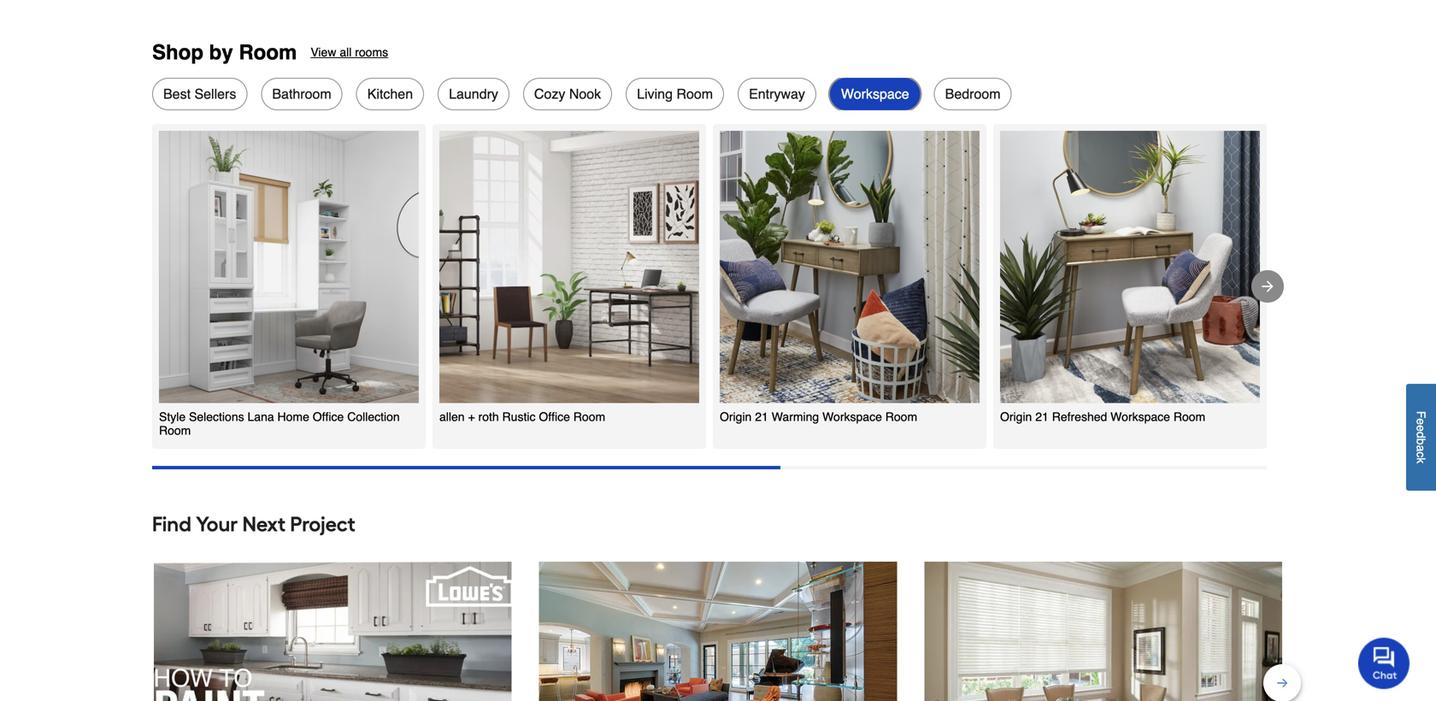 Task type: vqa. For each thing, say whether or not it's contained in the screenshot.
2nd The E from the bottom
yes



Task type: locate. For each thing, give the bounding box(es) containing it.
0 horizontal spatial office
[[313, 410, 344, 424]]

k
[[1415, 458, 1428, 464]]

2 origin from the left
[[1000, 410, 1032, 424]]

+
[[468, 410, 475, 424]]

workspace
[[841, 86, 909, 102], [823, 410, 882, 424], [1111, 410, 1170, 424]]

bedroom
[[945, 86, 1001, 102]]

1 e from the top
[[1415, 418, 1428, 425]]

cozy nook
[[534, 86, 601, 102]]

0 horizontal spatial origin
[[720, 410, 752, 424]]

scrollbar
[[152, 466, 781, 469]]

project
[[290, 512, 355, 536]]

1 21 from the left
[[755, 410, 768, 424]]

office inside style selections lana home office collection room
[[313, 410, 344, 424]]

21
[[755, 410, 768, 424], [1036, 410, 1049, 424]]

1 office from the left
[[313, 410, 344, 424]]

roth
[[478, 410, 499, 424]]

nook
[[569, 86, 601, 102]]

home
[[277, 410, 309, 424]]

origin left warming
[[720, 410, 752, 424]]

1 horizontal spatial 21
[[1036, 410, 1049, 424]]

origin 21 warming workspace room
[[720, 410, 917, 424]]

cozy
[[534, 86, 565, 102]]

next
[[242, 512, 286, 536]]

origin for origin 21 refreshed workspace room
[[1000, 410, 1032, 424]]

a
[[1415, 445, 1428, 452]]

2 21 from the left
[[1036, 410, 1049, 424]]

1 horizontal spatial origin
[[1000, 410, 1032, 424]]

all
[[340, 45, 352, 59]]

e up d
[[1415, 418, 1428, 425]]

sellers
[[194, 86, 236, 102]]

room
[[239, 41, 297, 64], [677, 86, 713, 102], [574, 410, 605, 424], [886, 410, 917, 424], [1174, 410, 1206, 424], [159, 424, 191, 437]]

1 origin from the left
[[720, 410, 752, 424]]

office right rustic
[[539, 410, 570, 424]]

workspace for origin 21 warming workspace room
[[823, 410, 882, 424]]

find your next project heading
[[152, 507, 1284, 541]]

21 left refreshed
[[1036, 410, 1049, 424]]

origin left refreshed
[[1000, 410, 1032, 424]]

arrow right image
[[1259, 278, 1276, 295]]

1 horizontal spatial office
[[539, 410, 570, 424]]

view all rooms
[[311, 45, 388, 59]]

0 horizontal spatial 21
[[755, 410, 768, 424]]

office right the home at the bottom
[[313, 410, 344, 424]]

office
[[313, 410, 344, 424], [539, 410, 570, 424]]

21 left warming
[[755, 410, 768, 424]]

2 office from the left
[[539, 410, 570, 424]]

e
[[1415, 418, 1428, 425], [1415, 425, 1428, 432]]

e up b
[[1415, 425, 1428, 432]]

origin
[[720, 410, 752, 424], [1000, 410, 1032, 424]]

f e e d b a c k
[[1415, 411, 1428, 464]]

refreshed
[[1052, 410, 1107, 424]]



Task type: describe. For each thing, give the bounding box(es) containing it.
office for rustic
[[539, 410, 570, 424]]

find
[[152, 512, 191, 536]]

c
[[1415, 452, 1428, 458]]

21 for refreshed workspace
[[1036, 410, 1049, 424]]

by
[[209, 41, 233, 64]]

chat invite button image
[[1359, 637, 1411, 689]]

allen
[[439, 410, 465, 424]]

collection
[[347, 410, 400, 424]]

laundry
[[449, 86, 498, 102]]

best sellers
[[163, 86, 236, 102]]

warming
[[772, 410, 819, 424]]

living room
[[637, 86, 713, 102]]

selections
[[189, 410, 244, 424]]

b
[[1415, 438, 1428, 445]]

room inside style selections lana home office collection room
[[159, 424, 191, 437]]

best
[[163, 86, 191, 102]]

find your next project
[[152, 512, 355, 536]]

21 for warming workspace
[[755, 410, 768, 424]]

d
[[1415, 432, 1428, 438]]

view
[[311, 45, 336, 59]]

style
[[159, 410, 186, 424]]

kitchen
[[367, 86, 413, 102]]

2 e from the top
[[1415, 425, 1428, 432]]

shop
[[152, 41, 203, 64]]

entryway
[[749, 86, 805, 102]]

rooms
[[355, 45, 388, 59]]

view all rooms link
[[311, 41, 388, 64]]

living
[[637, 86, 673, 102]]

shop by room
[[152, 41, 297, 64]]

lana
[[248, 410, 274, 424]]

f e e d b a c k button
[[1406, 384, 1436, 491]]

your
[[196, 512, 238, 536]]

origin for origin 21 warming workspace room
[[720, 410, 752, 424]]

style selections lana home office collection room
[[159, 410, 400, 437]]

origin 21 refreshed workspace room
[[1000, 410, 1206, 424]]

f
[[1415, 411, 1428, 418]]

workspace for origin 21 refreshed workspace room
[[1111, 410, 1170, 424]]

allen + roth rustic office room
[[439, 410, 605, 424]]

rustic
[[502, 410, 536, 424]]

office for home
[[313, 410, 344, 424]]

bathroom
[[272, 86, 332, 102]]



